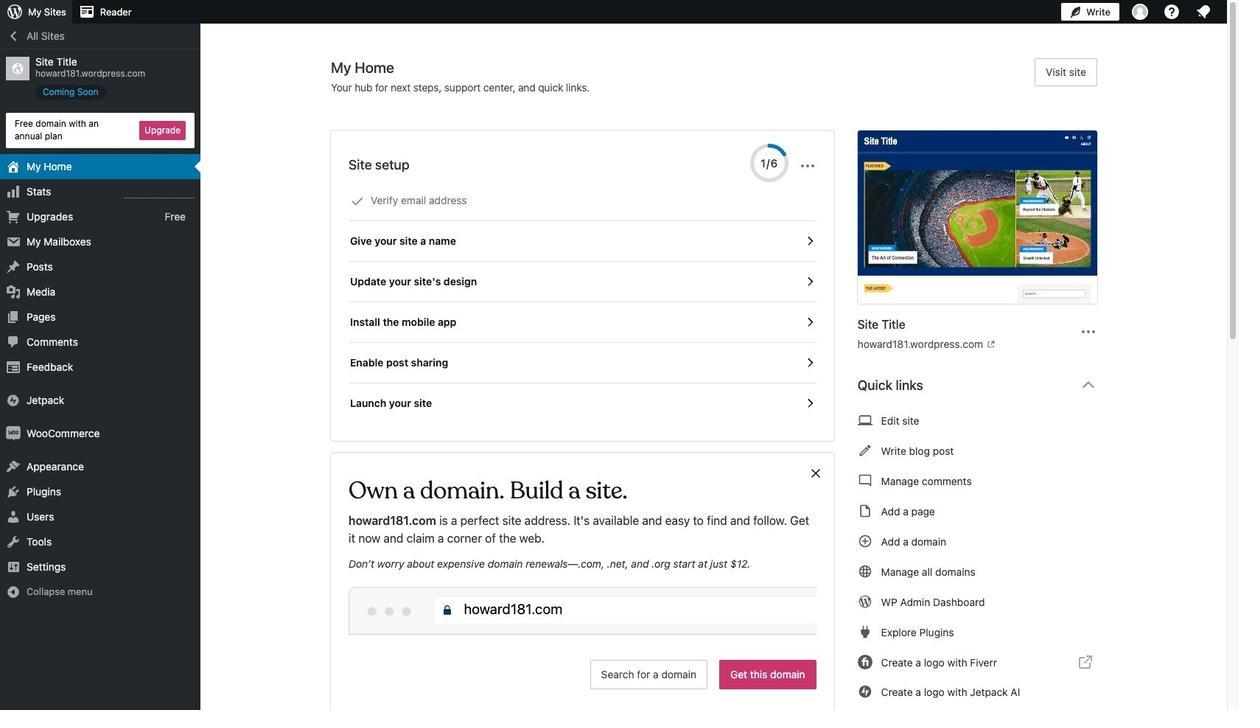 Task type: vqa. For each thing, say whether or not it's contained in the screenshot.
second img from the bottom
yes



Task type: locate. For each thing, give the bounding box(es) containing it.
2 task enabled image from the top
[[803, 275, 817, 288]]

5 task enabled image from the top
[[803, 397, 817, 410]]

1 vertical spatial img image
[[6, 426, 21, 441]]

manage your notifications image
[[1195, 3, 1213, 21]]

0 vertical spatial img image
[[6, 393, 21, 407]]

progress bar
[[750, 144, 789, 182]]

launchpad checklist element
[[349, 181, 817, 423]]

more options for site site title image
[[1080, 323, 1098, 340]]

1 img image from the top
[[6, 393, 21, 407]]

my profile image
[[1133, 4, 1149, 20]]

4 task enabled image from the top
[[803, 356, 817, 369]]

dismiss domain name promotion image
[[809, 465, 823, 482]]

laptop image
[[858, 411, 873, 429]]

help image
[[1164, 3, 1181, 21]]

task enabled image
[[803, 234, 817, 248], [803, 275, 817, 288], [803, 316, 817, 329], [803, 356, 817, 369], [803, 397, 817, 410]]

main content
[[331, 58, 1110, 710]]

img image
[[6, 393, 21, 407], [6, 426, 21, 441]]

edit image
[[858, 442, 873, 459]]



Task type: describe. For each thing, give the bounding box(es) containing it.
insert_drive_file image
[[858, 502, 873, 520]]

3 task enabled image from the top
[[803, 316, 817, 329]]

highest hourly views 0 image
[[125, 188, 195, 198]]

dismiss settings image
[[799, 157, 817, 175]]

mode_comment image
[[858, 472, 873, 490]]

2 img image from the top
[[6, 426, 21, 441]]

1 task enabled image from the top
[[803, 234, 817, 248]]



